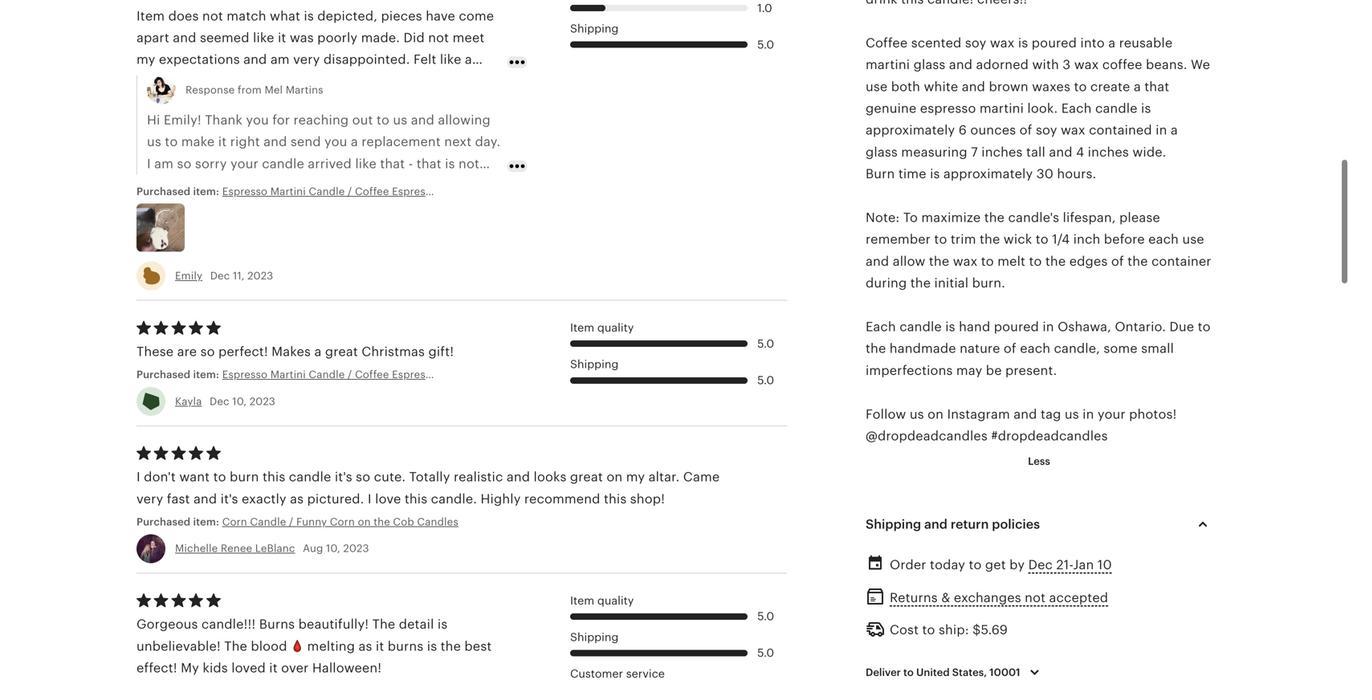Task type: vqa. For each thing, say whether or not it's contained in the screenshot.
the gold within the Personalized makeup bags make the perfect gift for bridesmaids, best friends, or a special treat for yourself! Add the custom make up bags to any bridesmaid or maid of honor proposal box for the perfect personalized touch. Cosmetic bags are a cotton canvas with gold zipper and soft satin interior lining.
no



Task type: locate. For each thing, give the bounding box(es) containing it.
so right are
[[200, 344, 215, 359]]

my down apart
[[137, 52, 155, 67]]

and down does
[[173, 31, 196, 45]]

0 horizontal spatial candle
[[289, 470, 331, 484]]

1 vertical spatial it's
[[221, 492, 238, 506]]

each inside "each candle is hand poured in oshawa, ontario. due to the handmade nature of each candle, some small imperfections may be present."
[[866, 320, 896, 334]]

1 horizontal spatial as
[[359, 639, 372, 653]]

of up the tall at the top
[[1020, 123, 1032, 137]]

is up was
[[304, 9, 314, 23]]

and left return
[[924, 517, 948, 531]]

shipping and return policies button
[[851, 505, 1227, 544]]

wax inside item does not match what is depicted, pieces have come apart and seemed like it was poorly made. did not meet my expectations and am very disappointed. felt like a waste of money. the paper suggest to blow dry it to get the wax to stick again but i can tell by the looks of it that it won't be pretty appearance wise.
[[160, 96, 185, 110]]

item quality for purchased item:
[[570, 321, 634, 334]]

1 vertical spatial by
[[1009, 558, 1025, 572]]

use inside coffee scented soy wax is poured into a reusable martini glass and adorned with 3 wax coffee beans.  we use both white and brown waxes to create a that genuine espresso martini look. each candle is approximately 6 ounces of soy wax contained in a glass measuring 7 inches tall and 4 inches wide. burn time is approximately 30 hours.
[[866, 79, 888, 94]]

to inside dropdown button
[[903, 666, 914, 678]]

dec
[[210, 270, 230, 282], [210, 395, 229, 407], [1028, 558, 1053, 572]]

1 horizontal spatial use
[[1182, 232, 1204, 247]]

us up the @dropdeadcandles
[[910, 407, 924, 421]]

0 vertical spatial like
[[253, 31, 274, 45]]

1 horizontal spatial be
[[986, 363, 1002, 378]]

great right makes
[[325, 344, 358, 359]]

1 horizontal spatial get
[[985, 558, 1006, 572]]

0 vertical spatial the
[[242, 74, 265, 89]]

0 vertical spatial on
[[928, 407, 944, 421]]

and up during
[[866, 254, 889, 269]]

🩸
[[291, 639, 304, 653]]

the left best
[[441, 639, 461, 653]]

1 vertical spatial my
[[626, 470, 645, 484]]

4
[[1076, 145, 1084, 159]]

in left your
[[1083, 407, 1094, 421]]

2 vertical spatial candle
[[289, 470, 331, 484]]

approximately
[[866, 123, 955, 137], [943, 167, 1033, 181]]

2 horizontal spatial in
[[1156, 123, 1167, 137]]

deliver to united states, 10001 button
[[854, 656, 1056, 680]]

0 vertical spatial as
[[290, 492, 304, 506]]

as
[[290, 492, 304, 506], [359, 639, 372, 653]]

candle inside coffee scented soy wax is poured into a reusable martini glass and adorned with 3 wax coffee beans.  we use both white and brown waxes to create a that genuine espresso martini look. each candle is approximately 6 ounces of soy wax contained in a glass measuring 7 inches tall and 4 inches wide. burn time is approximately 30 hours.
[[1095, 101, 1138, 116]]

get inside item does not match what is depicted, pieces have come apart and seemed like it was poorly made. did not meet my expectations and am very disappointed. felt like a waste of money. the paper suggest to blow dry it to get the wax to stick again but i can tell by the looks of it that it won't be pretty appearance wise.
[[465, 74, 486, 89]]

purchased item: down are
[[137, 369, 222, 381]]

is right detail
[[438, 617, 448, 632]]

approximately down '7'
[[943, 167, 1033, 181]]

the up wick
[[984, 210, 1005, 225]]

to right waxes
[[1074, 79, 1087, 94]]

1 horizontal spatial that
[[1144, 79, 1169, 94]]

corn down "pictured."
[[330, 516, 355, 528]]

of right nature
[[1004, 341, 1016, 356]]

@dropdeadcandles
[[866, 429, 988, 443]]

0 vertical spatial each
[[1148, 232, 1179, 247]]

to right cost
[[922, 623, 935, 637]]

corn up 'michelle renee leblanc' 'link' on the left of the page
[[222, 516, 247, 528]]

0 horizontal spatial soy
[[965, 36, 986, 50]]

1.0
[[757, 1, 772, 14]]

don't
[[144, 470, 176, 484]]

1 vertical spatial as
[[359, 639, 372, 653]]

the up burns
[[372, 617, 395, 632]]

21-
[[1056, 558, 1073, 572]]

very down was
[[293, 52, 320, 67]]

0 horizontal spatial great
[[325, 344, 358, 359]]

0 vertical spatial it's
[[335, 470, 352, 484]]

tag
[[1041, 407, 1061, 421]]

not down have
[[428, 31, 449, 45]]

3 5.0 from the top
[[757, 374, 774, 387]]

today
[[930, 558, 965, 572]]

1 vertical spatial martini
[[980, 101, 1024, 116]]

my inside i don't want to burn this candle it's so cute.  totally realistic and looks great on my altar.  came very fast and it's exactly as pictured.  i love this candle.  highly recommend this shop!
[[626, 470, 645, 484]]

use inside note: to maximize the candle's lifespan, please remember to trim the wick to 1/4 inch before each use and allow the wax to melt to the edges of the container during the initial burn.
[[1182, 232, 1204, 247]]

2023 down corn candle / funny corn on the cob candles link
[[343, 543, 369, 555]]

to left burn
[[213, 470, 226, 484]]

but
[[276, 96, 297, 110]]

0 vertical spatial candle
[[1095, 101, 1138, 116]]

1 horizontal spatial each
[[1148, 232, 1179, 247]]

that down meet
[[465, 96, 489, 110]]

in up wide.
[[1156, 123, 1167, 137]]

as up halloween!
[[359, 639, 372, 653]]

0 horizontal spatial like
[[253, 31, 274, 45]]

instagram
[[947, 407, 1010, 421]]

renee
[[221, 543, 252, 555]]

0 vertical spatial quality
[[597, 321, 634, 334]]

due
[[1169, 320, 1194, 334]]

makes
[[272, 344, 311, 359]]

a
[[1108, 36, 1116, 50], [465, 52, 472, 67], [1134, 79, 1141, 94], [1171, 123, 1178, 137], [314, 344, 322, 359]]

poured
[[1032, 36, 1077, 50], [994, 320, 1039, 334]]

0 horizontal spatial each
[[866, 320, 896, 334]]

the up the imperfections
[[866, 341, 886, 356]]

0 vertical spatial dec
[[210, 270, 230, 282]]

and up the "highly"
[[507, 470, 530, 484]]

is left hand
[[945, 320, 955, 334]]

1 vertical spatial each
[[1020, 341, 1050, 356]]

1 vertical spatial purchased
[[137, 369, 190, 381]]

2 horizontal spatial not
[[1025, 591, 1046, 605]]

i left don't
[[137, 470, 140, 484]]

genuine
[[866, 101, 917, 116]]

on down "pictured."
[[358, 516, 371, 528]]

is down measuring
[[930, 167, 940, 181]]

0 vertical spatial use
[[866, 79, 888, 94]]

1 vertical spatial 2023
[[250, 395, 275, 407]]

0 horizontal spatial corn
[[222, 516, 247, 528]]

totally
[[409, 470, 450, 484]]

2023 for kayla dec 10, 2023
[[250, 395, 275, 407]]

wax up the adorned
[[990, 36, 1015, 50]]

wax down waste
[[160, 96, 185, 110]]

1 us from the left
[[910, 407, 924, 421]]

item:
[[193, 185, 219, 198], [193, 369, 219, 381], [193, 516, 219, 528]]

of down felt
[[436, 96, 449, 110]]

disappointed.
[[324, 52, 410, 67]]

that inside item does not match what is depicted, pieces have come apart and seemed like it was poorly made. did not meet my expectations and am very disappointed. felt like a waste of money. the paper suggest to blow dry it to get the wax to stick again but i can tell by the looks of it that it won't be pretty appearance wise.
[[465, 96, 489, 110]]

i
[[300, 96, 304, 110], [137, 470, 140, 484], [368, 492, 372, 506]]

these are so perfect! makes a great christmas gift!
[[137, 344, 454, 359]]

0 horizontal spatial on
[[358, 516, 371, 528]]

shipping inside dropdown button
[[866, 517, 921, 531]]

item quality for gorgeous candle!!! burns beautifully! the detail is unbelievable! the blood 🩸 melting as it burns is the best effect! my kids loved it over halloween!
[[570, 594, 634, 607]]

1 horizontal spatial candle
[[900, 320, 942, 334]]

poured inside coffee scented soy wax is poured into a reusable martini glass and adorned with 3 wax coffee beans.  we use both white and brown waxes to create a that genuine espresso martini look. each candle is approximately 6 ounces of soy wax contained in a glass measuring 7 inches tall and 4 inches wide. burn time is approximately 30 hours.
[[1032, 36, 1077, 50]]

the left cob
[[374, 516, 390, 528]]

2 inches from the left
[[1088, 145, 1129, 159]]

it's down burn
[[221, 492, 238, 506]]

approximately down genuine
[[866, 123, 955, 137]]

get down meet
[[465, 74, 486, 89]]

martins
[[286, 84, 323, 96]]

as inside gorgeous candle!!! burns beautifully! the detail is unbelievable! the blood 🩸 melting as it burns is the best effect! my kids loved it over halloween!
[[359, 639, 372, 653]]

soy up the adorned
[[965, 36, 986, 50]]

5.69
[[981, 623, 1008, 637]]

accepted
[[1049, 591, 1108, 605]]

my
[[181, 661, 199, 675]]

the down 1/4
[[1045, 254, 1066, 269]]

with
[[1032, 58, 1059, 72]]

0 horizontal spatial martini
[[866, 58, 910, 72]]

is up contained
[[1141, 101, 1151, 116]]

0 vertical spatial not
[[202, 9, 223, 23]]

view details of this review photo by emily image
[[137, 204, 185, 252]]

wax inside note: to maximize the candle's lifespan, please remember to trim the wick to 1/4 inch before each use and allow the wax to melt to the edges of the container during the initial burn.
[[953, 254, 978, 269]]

1 horizontal spatial inches
[[1088, 145, 1129, 159]]

recommend
[[524, 492, 600, 506]]

burn.
[[972, 276, 1005, 290]]

get up returns & exchanges not accepted
[[985, 558, 1006, 572]]

the up again at left top
[[242, 74, 265, 89]]

2023 right 11,
[[247, 270, 273, 282]]

my up shop!
[[626, 470, 645, 484]]

dec left 11,
[[210, 270, 230, 282]]

2023 down "perfect!"
[[250, 395, 275, 407]]

please
[[1119, 210, 1160, 225]]

0 vertical spatial 10,
[[232, 395, 247, 407]]

item inside item does not match what is depicted, pieces have come apart and seemed like it was poorly made. did not meet my expectations and am very disappointed. felt like a waste of money. the paper suggest to blow dry it to get the wax to stick again but i can tell by the looks of it that it won't be pretty appearance wise.
[[137, 9, 165, 23]]

0 vertical spatial by
[[357, 96, 372, 110]]

policies
[[992, 517, 1040, 531]]

2 horizontal spatial candle
[[1095, 101, 1138, 116]]

5 5.0 from the top
[[757, 647, 774, 659]]

is inside item does not match what is depicted, pieces have come apart and seemed like it was poorly made. did not meet my expectations and am very disappointed. felt like a waste of money. the paper suggest to blow dry it to get the wax to stick again but i can tell by the looks of it that it won't be pretty appearance wise.
[[304, 9, 314, 23]]

cute.
[[374, 470, 406, 484]]

1 purchased item: from the top
[[137, 185, 222, 198]]

soy
[[965, 36, 986, 50], [1036, 123, 1057, 137]]

what
[[270, 9, 300, 23]]

measuring
[[901, 145, 967, 159]]

2 quality from the top
[[597, 594, 634, 607]]

0 horizontal spatial by
[[357, 96, 372, 110]]

of inside note: to maximize the candle's lifespan, please remember to trim the wick to 1/4 inch before each use and allow the wax to melt to the edges of the container during the initial burn.
[[1111, 254, 1124, 269]]

2 vertical spatial 2023
[[343, 543, 369, 555]]

0 horizontal spatial get
[[465, 74, 486, 89]]

0 vertical spatial in
[[1156, 123, 1167, 137]]

2023 for emily dec 11, 2023
[[247, 270, 273, 282]]

i down the martins
[[300, 96, 304, 110]]

the down allow
[[910, 276, 931, 290]]

be
[[174, 118, 190, 132], [986, 363, 1002, 378]]

it's up "pictured."
[[335, 470, 352, 484]]

0 horizontal spatial as
[[290, 492, 304, 506]]

2 purchased item: from the top
[[137, 369, 222, 381]]

purchased item: up 'view details of this review photo by emily'
[[137, 185, 222, 198]]

be right may
[[986, 363, 1002, 378]]

exchanges
[[954, 591, 1021, 605]]

so inside i don't want to burn this candle it's so cute.  totally realistic and looks great on my altar.  came very fast and it's exactly as pictured.  i love this candle.  highly recommend this shop!
[[356, 470, 370, 484]]

1 horizontal spatial us
[[1065, 407, 1079, 421]]

each up container
[[1148, 232, 1179, 247]]

1 vertical spatial soy
[[1036, 123, 1057, 137]]

in inside "each candle is hand poured in oshawa, ontario. due to the handmade nature of each candle, some small imperfections may be present."
[[1043, 320, 1054, 334]]

1 vertical spatial on
[[607, 470, 623, 484]]

the right trim
[[980, 232, 1000, 247]]

be inside "each candle is hand poured in oshawa, ontario. due to the handmade nature of each candle, some small imperfections may be present."
[[986, 363, 1002, 378]]

looks down dry
[[400, 96, 433, 110]]

item for purchased item:
[[570, 321, 594, 334]]

1 quality from the top
[[597, 321, 634, 334]]

10, down "perfect!"
[[232, 395, 247, 407]]

1 horizontal spatial my
[[626, 470, 645, 484]]

2 vertical spatial on
[[358, 516, 371, 528]]

poured up with
[[1032, 36, 1077, 50]]

1 vertical spatial purchased item:
[[137, 369, 222, 381]]

1 vertical spatial poured
[[994, 320, 1039, 334]]

0 vertical spatial very
[[293, 52, 320, 67]]

1 horizontal spatial 10,
[[326, 543, 340, 555]]

on up the @dropdeadcandles
[[928, 407, 944, 421]]

and inside follow us on instagram and tag us in your photos! @dropdeadcandles #dropdeadcandles
[[1014, 407, 1037, 421]]

each
[[1148, 232, 1179, 247], [1020, 341, 1050, 356]]

1 horizontal spatial each
[[1061, 101, 1092, 116]]

came
[[683, 470, 720, 484]]

item: up michelle
[[193, 516, 219, 528]]

3
[[1063, 58, 1071, 72]]

the down blow
[[376, 96, 396, 110]]

1 5.0 from the top
[[757, 38, 774, 51]]

imperfections
[[866, 363, 953, 378]]

1 purchased from the top
[[137, 185, 190, 198]]

purchased down fast
[[137, 516, 190, 528]]

1 vertical spatial quality
[[597, 594, 634, 607]]

altar.
[[648, 470, 680, 484]]

burn
[[230, 470, 259, 484]]

perfect!
[[218, 344, 268, 359]]

inches down the "ounces"
[[981, 145, 1023, 159]]

before
[[1104, 232, 1145, 247]]

very inside item does not match what is depicted, pieces have come apart and seemed like it was poorly made. did not meet my expectations and am very disappointed. felt like a waste of money. the paper suggest to blow dry it to get the wax to stick again but i can tell by the looks of it that it won't be pretty appearance wise.
[[293, 52, 320, 67]]

it
[[278, 31, 286, 45], [437, 74, 445, 89], [453, 96, 461, 110], [493, 96, 501, 110], [376, 639, 384, 653], [269, 661, 278, 675]]

and inside dropdown button
[[924, 517, 948, 531]]

0 vertical spatial poured
[[1032, 36, 1077, 50]]

0 vertical spatial purchased item:
[[137, 185, 222, 198]]

waste
[[137, 74, 173, 89]]

1 vertical spatial item:
[[193, 369, 219, 381]]

by up returns & exchanges not accepted
[[1009, 558, 1025, 572]]

am
[[270, 52, 290, 67]]

0 horizontal spatial each
[[1020, 341, 1050, 356]]

be right won't on the left top of the page
[[174, 118, 190, 132]]

on inside follow us on instagram and tag us in your photos! @dropdeadcandles #dropdeadcandles
[[928, 407, 944, 421]]

kayla
[[175, 395, 202, 407]]

get
[[465, 74, 486, 89], [985, 558, 1006, 572]]

money.
[[193, 74, 238, 89]]

2 item quality from the top
[[570, 594, 634, 607]]

0 horizontal spatial that
[[465, 96, 489, 110]]

1 horizontal spatial in
[[1083, 407, 1094, 421]]

looks
[[400, 96, 433, 110], [534, 470, 567, 484]]

over
[[281, 661, 309, 675]]

0 vertical spatial each
[[1061, 101, 1092, 116]]

returns & exchanges not accepted
[[890, 591, 1108, 605]]

0 vertical spatial 2023
[[247, 270, 273, 282]]

mel
[[265, 84, 283, 96]]

quality
[[597, 321, 634, 334], [597, 594, 634, 607]]

purchased up 'view details of this review photo by emily'
[[137, 185, 190, 198]]

depicted,
[[317, 9, 378, 23]]

of inside coffee scented soy wax is poured into a reusable martini glass and adorned with 3 wax coffee beans.  we use both white and brown waxes to create a that genuine espresso martini look. each candle is approximately 6 ounces of soy wax contained in a glass measuring 7 inches tall and 4 inches wide. burn time is approximately 30 hours.
[[1020, 123, 1032, 137]]

hours.
[[1057, 167, 1096, 181]]

1 vertical spatial be
[[986, 363, 1002, 378]]

martini down coffee
[[866, 58, 910, 72]]

states,
[[952, 666, 987, 678]]

and left 4
[[1049, 145, 1073, 159]]

white
[[924, 79, 958, 94]]

1 horizontal spatial corn
[[330, 516, 355, 528]]

as inside i don't want to burn this candle it's so cute.  totally realistic and looks great on my altar.  came very fast and it's exactly as pictured.  i love this candle.  highly recommend this shop!
[[290, 492, 304, 506]]

0 horizontal spatial be
[[174, 118, 190, 132]]

use up container
[[1182, 232, 1204, 247]]

1 item quality from the top
[[570, 321, 634, 334]]

1 horizontal spatial so
[[356, 470, 370, 484]]

returns
[[890, 591, 938, 605]]

1 horizontal spatial on
[[607, 470, 623, 484]]

2 vertical spatial item
[[570, 594, 594, 607]]

tell
[[334, 96, 354, 110]]

5.0
[[757, 38, 774, 51], [757, 337, 774, 350], [757, 374, 774, 387], [757, 610, 774, 623], [757, 647, 774, 659]]

to left united
[[903, 666, 914, 678]]

1 vertical spatial so
[[356, 470, 370, 484]]

1 horizontal spatial very
[[293, 52, 320, 67]]

0 vertical spatial my
[[137, 52, 155, 67]]

of down the before
[[1111, 254, 1124, 269]]

michelle
[[175, 543, 218, 555]]

a down meet
[[465, 52, 472, 67]]

and inside note: to maximize the candle's lifespan, please remember to trim the wick to 1/4 inch before each use and allow the wax to melt to the edges of the container during the initial burn.
[[866, 254, 889, 269]]

0 horizontal spatial 10,
[[232, 395, 247, 407]]

0 horizontal spatial use
[[866, 79, 888, 94]]

corn
[[222, 516, 247, 528], [330, 516, 355, 528]]

item
[[137, 9, 165, 23], [570, 321, 594, 334], [570, 594, 594, 607]]

like up am
[[253, 31, 274, 45]]

soy down look.
[[1036, 123, 1057, 137]]

0 horizontal spatial it's
[[221, 492, 238, 506]]

1 horizontal spatial by
[[1009, 558, 1025, 572]]

a inside item does not match what is depicted, pieces have come apart and seemed like it was poorly made. did not meet my expectations and am very disappointed. felt like a waste of money. the paper suggest to blow dry it to get the wax to stick again but i can tell by the looks of it that it won't be pretty appearance wise.
[[465, 52, 472, 67]]

martini down 'brown'
[[980, 101, 1024, 116]]

1 vertical spatial in
[[1043, 320, 1054, 334]]

1 horizontal spatial glass
[[913, 58, 945, 72]]

that inside coffee scented soy wax is poured into a reusable martini glass and adorned with 3 wax coffee beans.  we use both white and brown waxes to create a that genuine espresso martini look. each candle is approximately 6 ounces of soy wax contained in a glass measuring 7 inches tall and 4 inches wide. burn time is approximately 30 hours.
[[1144, 79, 1169, 94]]

wax
[[990, 36, 1015, 50], [1074, 58, 1099, 72], [160, 96, 185, 110], [1061, 123, 1085, 137], [953, 254, 978, 269]]

candle inside i don't want to burn this candle it's so cute.  totally realistic and looks great on my altar.  came very fast and it's exactly as pictured.  i love this candle.  highly recommend this shop!
[[289, 470, 331, 484]]

very down don't
[[137, 492, 163, 506]]

0 vertical spatial purchased
[[137, 185, 190, 198]]

i inside item does not match what is depicted, pieces have come apart and seemed like it was poorly made. did not meet my expectations and am very disappointed. felt like a waste of money. the paper suggest to blow dry it to get the wax to stick again but i can tell by the looks of it that it won't be pretty appearance wise.
[[300, 96, 304, 110]]

30
[[1036, 167, 1054, 181]]

2 vertical spatial in
[[1083, 407, 1094, 421]]

like right felt
[[440, 52, 461, 67]]

wax down trim
[[953, 254, 978, 269]]

this left shop!
[[604, 492, 627, 506]]

great up recommend
[[570, 470, 603, 484]]

burn
[[866, 167, 895, 181]]

$
[[973, 623, 981, 637]]

0 horizontal spatial not
[[202, 9, 223, 23]]

1 horizontal spatial looks
[[534, 470, 567, 484]]

inches
[[981, 145, 1023, 159], [1088, 145, 1129, 159]]

my inside item does not match what is depicted, pieces have come apart and seemed like it was poorly made. did not meet my expectations and am very disappointed. felt like a waste of money. the paper suggest to blow dry it to get the wax to stick again but i can tell by the looks of it that it won't be pretty appearance wise.
[[137, 52, 155, 67]]

effect!
[[137, 661, 177, 675]]

jan
[[1073, 558, 1094, 572]]

did
[[404, 31, 425, 45]]

exactly
[[242, 492, 286, 506]]

0 horizontal spatial in
[[1043, 320, 1054, 334]]

dec for 11,
[[210, 270, 230, 282]]

that down beans.
[[1144, 79, 1169, 94]]

apart
[[137, 31, 169, 45]]

of inside "each candle is hand poured in oshawa, ontario. due to the handmade nature of each candle, some small imperfections may be present."
[[1004, 341, 1016, 356]]

looks inside item does not match what is depicted, pieces have come apart and seemed like it was poorly made. did not meet my expectations and am very disappointed. felt like a waste of money. the paper suggest to blow dry it to get the wax to stick again but i can tell by the looks of it that it won't be pretty appearance wise.
[[400, 96, 433, 110]]

1 horizontal spatial like
[[440, 52, 461, 67]]

1 inches from the left
[[981, 145, 1023, 159]]

0 vertical spatial item:
[[193, 185, 219, 198]]

0 vertical spatial i
[[300, 96, 304, 110]]

1 horizontal spatial it's
[[335, 470, 352, 484]]



Task type: describe. For each thing, give the bounding box(es) containing it.
1 vertical spatial 10,
[[326, 543, 340, 555]]

adorned
[[976, 58, 1029, 72]]

a right makes
[[314, 344, 322, 359]]

2 us from the left
[[1065, 407, 1079, 421]]

candle,
[[1054, 341, 1100, 356]]

we
[[1191, 58, 1210, 72]]

#dropdeadcandles
[[991, 429, 1108, 443]]

follow
[[866, 407, 906, 421]]

create
[[1090, 79, 1130, 94]]

is inside "each candle is hand poured in oshawa, ontario. due to the handmade nature of each candle, some small imperfections may be present."
[[945, 320, 955, 334]]

want
[[179, 470, 210, 484]]

suggest
[[309, 74, 359, 89]]

emily dec 11, 2023
[[175, 270, 273, 282]]

response
[[185, 84, 235, 96]]

ounces
[[970, 123, 1016, 137]]

not inside button
[[1025, 591, 1046, 605]]

very inside i don't want to burn this candle it's so cute.  totally realistic and looks great on my altar.  came very fast and it's exactly as pictured.  i love this candle.  highly recommend this shop!
[[137, 492, 163, 506]]

waxes
[[1032, 79, 1070, 94]]

match
[[227, 9, 266, 23]]

present.
[[1005, 363, 1057, 378]]

dec for 10,
[[210, 395, 229, 407]]

to up burn.
[[981, 254, 994, 269]]

i don't want to burn this candle it's so cute.  totally realistic and looks great on my altar.  came very fast and it's exactly as pictured.  i love this candle.  highly recommend this shop!
[[137, 470, 720, 506]]

melt
[[997, 254, 1025, 269]]

seemed
[[200, 31, 249, 45]]

quality for purchased item:
[[597, 321, 634, 334]]

of down the expectations
[[176, 74, 189, 89]]

&
[[941, 591, 950, 605]]

4 5.0 from the top
[[757, 610, 774, 623]]

christmas
[[362, 344, 425, 359]]

allow
[[893, 254, 925, 269]]

united
[[916, 666, 950, 678]]

1 vertical spatial like
[[440, 52, 461, 67]]

photos!
[[1129, 407, 1177, 421]]

10001
[[989, 666, 1020, 678]]

pictured.
[[307, 492, 364, 506]]

in inside follow us on instagram and tag us in your photos! @dropdeadcandles #dropdeadcandles
[[1083, 407, 1094, 421]]

have
[[426, 9, 455, 23]]

and down want
[[193, 492, 217, 506]]

2 purchased from the top
[[137, 369, 190, 381]]

meet
[[453, 31, 485, 45]]

0 horizontal spatial this
[[263, 470, 285, 484]]

be inside item does not match what is depicted, pieces have come apart and seemed like it was poorly made. did not meet my expectations and am very disappointed. felt like a waste of money. the paper suggest to blow dry it to get the wax to stick again but i can tell by the looks of it that it won't be pretty appearance wise.
[[174, 118, 190, 132]]

container
[[1151, 254, 1211, 269]]

order today to get by dec 21-jan 10
[[890, 558, 1112, 572]]

best
[[464, 639, 492, 653]]

a right into
[[1108, 36, 1116, 50]]

halloween!
[[312, 661, 382, 675]]

leblanc
[[255, 543, 295, 555]]

poured inside "each candle is hand poured in oshawa, ontario. due to the handmade nature of each candle, some small imperfections may be present."
[[994, 320, 1039, 334]]

to down disappointed.
[[362, 74, 375, 89]]

come
[[459, 9, 494, 23]]

1 vertical spatial not
[[428, 31, 449, 45]]

to inside i don't want to burn this candle it's so cute.  totally realistic and looks great on my altar.  came very fast and it's exactly as pictured.  i love this candle.  highly recommend this shop!
[[213, 470, 226, 484]]

the up won't on the left top of the page
[[137, 96, 157, 110]]

purchased item: corn candle / funny corn on the cob candles
[[137, 516, 458, 528]]

1 horizontal spatial this
[[405, 492, 427, 506]]

1 vertical spatial get
[[985, 558, 1006, 572]]

deliver
[[866, 666, 901, 678]]

to inside "each candle is hand poured in oshawa, ontario. due to the handmade nature of each candle, some small imperfections may be present."
[[1198, 320, 1211, 334]]

to left 1/4
[[1036, 232, 1049, 247]]

2 item: from the top
[[193, 369, 219, 381]]

the inside gorgeous candle!!! burns beautifully! the detail is unbelievable! the blood 🩸 melting as it burns is the best effect! my kids loved it over halloween!
[[441, 639, 461, 653]]

0 horizontal spatial so
[[200, 344, 215, 359]]

service
[[626, 667, 665, 680]]

realistic
[[454, 470, 503, 484]]

felt
[[414, 52, 436, 67]]

look.
[[1027, 101, 1058, 116]]

returns & exchanges not accepted button
[[890, 586, 1108, 610]]

candle!!!
[[201, 617, 256, 632]]

each candle is hand poured in oshawa, ontario. due to the handmade nature of each candle, some small imperfections may be present.
[[866, 320, 1211, 378]]

quality for gorgeous candle!!! burns beautifully! the detail is unbelievable! the blood 🩸 melting as it burns is the best effect! my kids loved it over halloween!
[[597, 594, 634, 607]]

reusable
[[1119, 36, 1173, 50]]

coffee
[[1102, 58, 1142, 72]]

customer
[[570, 667, 623, 680]]

during
[[866, 276, 907, 290]]

is up the adorned
[[1018, 36, 1028, 50]]

a down coffee
[[1134, 79, 1141, 94]]

customer service
[[570, 667, 665, 680]]

edges
[[1069, 254, 1108, 269]]

to right today
[[969, 558, 982, 572]]

does
[[168, 9, 199, 23]]

10
[[1098, 558, 1112, 572]]

on inside i don't want to burn this candle it's so cute.  totally realistic and looks great on my altar.  came very fast and it's exactly as pictured.  i love this candle.  highly recommend this shop!
[[607, 470, 623, 484]]

unbelievable!
[[137, 639, 221, 653]]

remember
[[866, 232, 931, 247]]

0 vertical spatial approximately
[[866, 123, 955, 137]]

emily link
[[175, 270, 202, 282]]

to right dry
[[448, 74, 461, 89]]

wise.
[[313, 118, 345, 132]]

1 vertical spatial approximately
[[943, 167, 1033, 181]]

3 item: from the top
[[193, 516, 219, 528]]

note:
[[866, 210, 900, 225]]

candle inside "each candle is hand poured in oshawa, ontario. due to the handmade nature of each candle, some small imperfections may be present."
[[900, 320, 942, 334]]

kayla link
[[175, 395, 202, 407]]

wax up 4
[[1061, 123, 1085, 137]]

corn candle / funny corn on the cob candles link
[[222, 515, 547, 529]]

each inside "each candle is hand poured in oshawa, ontario. due to the handmade nature of each candle, some small imperfections may be present."
[[1020, 341, 1050, 356]]

and right white
[[962, 79, 985, 94]]

candle.
[[431, 492, 477, 506]]

to inside coffee scented soy wax is poured into a reusable martini glass and adorned with 3 wax coffee beans.  we use both white and brown waxes to create a that genuine espresso martini look. each candle is approximately 6 ounces of soy wax contained in a glass measuring 7 inches tall and 4 inches wide. burn time is approximately 30 hours.
[[1074, 79, 1087, 94]]

pretty
[[194, 118, 231, 132]]

handmade
[[890, 341, 956, 356]]

follow us on instagram and tag us in your photos! @dropdeadcandles #dropdeadcandles
[[866, 407, 1177, 443]]

by inside item does not match what is depicted, pieces have come apart and seemed like it was poorly made. did not meet my expectations and am very disappointed. felt like a waste of money. the paper suggest to blow dry it to get the wax to stick again but i can tell by the looks of it that it won't be pretty appearance wise.
[[357, 96, 372, 110]]

are
[[177, 344, 197, 359]]

1 corn from the left
[[222, 516, 247, 528]]

hand
[[959, 320, 990, 334]]

ontario.
[[1115, 320, 1166, 334]]

and left am
[[243, 52, 267, 67]]

1 item: from the top
[[193, 185, 219, 198]]

looks inside i don't want to burn this candle it's so cute.  totally realistic and looks great on my altar.  came very fast and it's exactly as pictured.  i love this candle.  highly recommend this shop!
[[534, 470, 567, 484]]

2 vertical spatial dec
[[1028, 558, 1053, 572]]

item for gorgeous candle!!! burns beautifully! the detail is unbelievable! the blood 🩸 melting as it burns is the best effect! my kids loved it over halloween!
[[570, 594, 594, 607]]

dec 21-jan 10 button
[[1028, 553, 1112, 577]]

1 horizontal spatial soy
[[1036, 123, 1057, 137]]

2 corn from the left
[[330, 516, 355, 528]]

0 vertical spatial glass
[[913, 58, 945, 72]]

inch
[[1073, 232, 1100, 247]]

1 vertical spatial i
[[137, 470, 140, 484]]

1 vertical spatial glass
[[866, 145, 898, 159]]

blow
[[379, 74, 409, 89]]

may
[[956, 363, 982, 378]]

to right melt
[[1029, 254, 1042, 269]]

in inside coffee scented soy wax is poured into a reusable martini glass and adorned with 3 wax coffee beans.  we use both white and brown waxes to create a that genuine espresso martini look. each candle is approximately 6 ounces of soy wax contained in a glass measuring 7 inches tall and 4 inches wide. burn time is approximately 30 hours.
[[1156, 123, 1167, 137]]

3 purchased from the top
[[137, 516, 190, 528]]

appearance
[[235, 118, 309, 132]]

each inside coffee scented soy wax is poured into a reusable martini glass and adorned with 3 wax coffee beans.  we use both white and brown waxes to create a that genuine espresso martini look. each candle is approximately 6 ounces of soy wax contained in a glass measuring 7 inches tall and 4 inches wide. burn time is approximately 30 hours.
[[1061, 101, 1092, 116]]

cost
[[890, 623, 919, 637]]

to left trim
[[934, 232, 947, 247]]

to down response
[[189, 96, 201, 110]]

funny
[[296, 516, 327, 528]]

each inside note: to maximize the candle's lifespan, please remember to trim the wick to 1/4 inch before each use and allow the wax to melt to the edges of the container during the initial burn.
[[1148, 232, 1179, 247]]

2 horizontal spatial this
[[604, 492, 627, 506]]

dry
[[412, 74, 433, 89]]

kayla dec 10, 2023
[[175, 395, 275, 407]]

is right burns
[[427, 639, 437, 653]]

the inside item does not match what is depicted, pieces have come apart and seemed like it was poorly made. did not meet my expectations and am very disappointed. felt like a waste of money. the paper suggest to blow dry it to get the wax to stick again but i can tell by the looks of it that it won't be pretty appearance wise.
[[242, 74, 265, 89]]

2 5.0 from the top
[[757, 337, 774, 350]]

less button
[[1016, 447, 1062, 476]]

item does not match what is depicted, pieces have come apart and seemed like it was poorly made. did not meet my expectations and am very disappointed. felt like a waste of money. the paper suggest to blow dry it to get the wax to stick again but i can tell by the looks of it that it won't be pretty appearance wise.
[[137, 9, 501, 132]]

a right contained
[[1171, 123, 1178, 137]]

and up white
[[949, 58, 973, 72]]

candle's
[[1008, 210, 1059, 225]]

the inside "each candle is hand poured in oshawa, ontario. due to the handmade nature of each candle, some small imperfections may be present."
[[866, 341, 886, 356]]

great inside i don't want to burn this candle it's so cute.  totally realistic and looks great on my altar.  came very fast and it's exactly as pictured.  i love this candle.  highly recommend this shop!
[[570, 470, 603, 484]]

2 vertical spatial the
[[224, 639, 247, 653]]

1 vertical spatial the
[[372, 617, 395, 632]]

espresso
[[920, 101, 976, 116]]

less
[[1028, 455, 1050, 467]]

wide.
[[1133, 145, 1166, 159]]

the down the before
[[1128, 254, 1148, 269]]

wax right 3
[[1074, 58, 1099, 72]]

into
[[1080, 36, 1105, 50]]

0 vertical spatial great
[[325, 344, 358, 359]]

small
[[1141, 341, 1174, 356]]

2 vertical spatial i
[[368, 492, 372, 506]]

nature
[[960, 341, 1000, 356]]

your
[[1098, 407, 1126, 421]]

the up initial
[[929, 254, 949, 269]]



